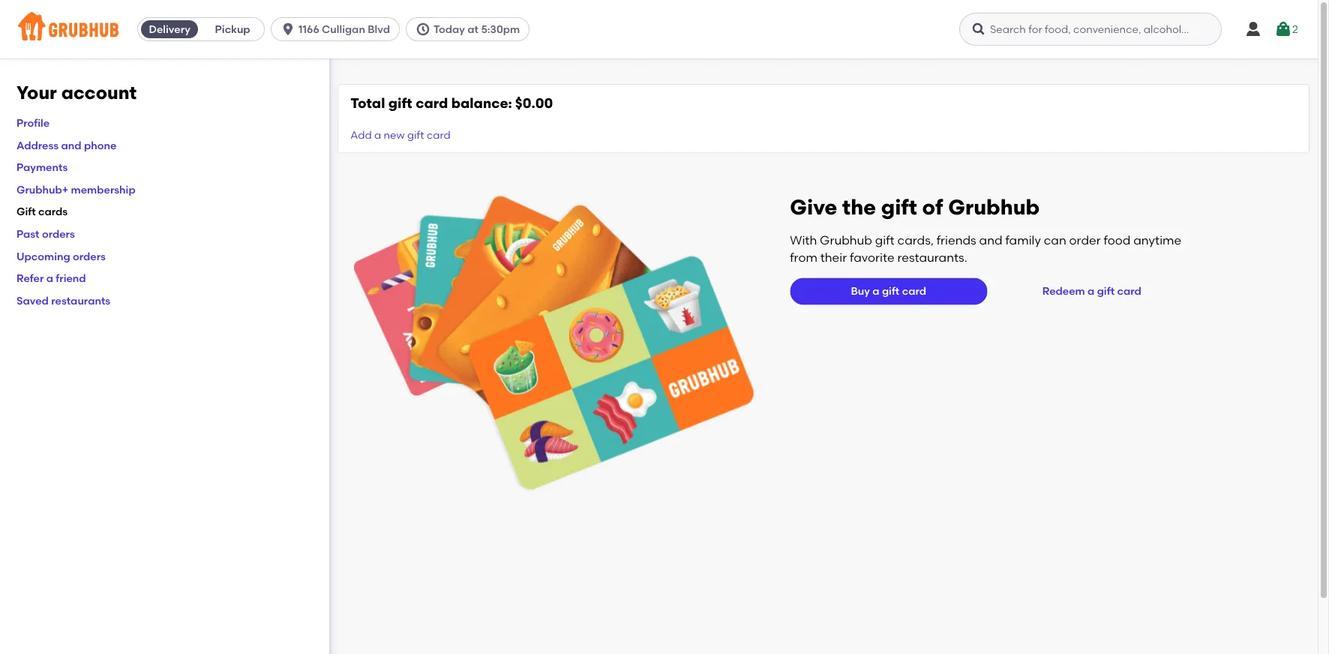 Task type: locate. For each thing, give the bounding box(es) containing it.
1166
[[299, 23, 319, 36]]

favorite
[[850, 250, 895, 265]]

a for add
[[374, 129, 381, 142]]

1 vertical spatial orders
[[73, 250, 106, 262]]

and left family
[[979, 233, 1002, 248]]

phone
[[84, 139, 117, 151]]

cards,
[[897, 233, 934, 248]]

and left phone at the top of page
[[61, 139, 81, 151]]

culligan
[[322, 23, 365, 36]]

2
[[1292, 23, 1298, 36]]

restaurants.
[[897, 250, 967, 265]]

and
[[61, 139, 81, 151], [979, 233, 1002, 248]]

card up add a new gift card
[[416, 95, 448, 111]]

grubhub up with grubhub gift cards, friends and family can order food anytime from their favorite restaurants.
[[948, 194, 1040, 219]]

1 horizontal spatial and
[[979, 233, 1002, 248]]

grubhub+ membership
[[17, 183, 136, 196]]

redeem a gift card
[[1042, 285, 1141, 297]]

1166 culligan blvd button
[[271, 17, 406, 41]]

orders up upcoming orders
[[42, 227, 75, 240]]

1 vertical spatial and
[[979, 233, 1002, 248]]

gift right the buy
[[882, 285, 900, 297]]

upcoming orders link
[[17, 250, 106, 262]]

0 vertical spatial orders
[[42, 227, 75, 240]]

1166 culligan blvd
[[299, 23, 390, 36]]

0 vertical spatial grubhub
[[948, 194, 1040, 219]]

gift for with grubhub gift cards, friends and family can order food anytime from their favorite restaurants.
[[875, 233, 895, 248]]

orders for upcoming orders
[[73, 250, 106, 262]]

give
[[790, 194, 837, 219]]

membership
[[71, 183, 136, 196]]

gift inside with grubhub gift cards, friends and family can order food anytime from their favorite restaurants.
[[875, 233, 895, 248]]

saved
[[17, 294, 49, 307]]

main navigation navigation
[[0, 0, 1318, 59]]

grubhub
[[948, 194, 1040, 219], [820, 233, 872, 248]]

gift for buy a gift card
[[882, 285, 900, 297]]

0 vertical spatial and
[[61, 139, 81, 151]]

past orders link
[[17, 227, 75, 240]]

address
[[17, 139, 59, 151]]

saved restaurants
[[17, 294, 110, 307]]

your account
[[17, 82, 137, 104]]

add a new gift card
[[350, 129, 451, 142]]

a inside buy a gift card link
[[873, 285, 879, 297]]

gift right redeem
[[1097, 285, 1115, 297]]

card
[[416, 95, 448, 111], [427, 129, 451, 142], [902, 285, 926, 297], [1117, 285, 1141, 297]]

payments
[[17, 161, 68, 174]]

1 vertical spatial grubhub
[[820, 233, 872, 248]]

svg image
[[416, 22, 431, 37]]

with
[[790, 233, 817, 248]]

gift
[[388, 95, 412, 111], [407, 129, 424, 142], [881, 194, 917, 219], [875, 233, 895, 248], [882, 285, 900, 297], [1097, 285, 1115, 297]]

orders up friend
[[73, 250, 106, 262]]

buy a gift card
[[851, 285, 926, 297]]

past
[[17, 227, 39, 240]]

gift inside "button"
[[1097, 285, 1115, 297]]

profile link
[[17, 116, 50, 129]]

svg image
[[1244, 20, 1262, 38], [1274, 20, 1292, 38], [281, 22, 296, 37], [971, 22, 986, 37]]

redeem a gift card button
[[1036, 278, 1147, 305]]

grubhub up their
[[820, 233, 872, 248]]

gift up favorite
[[875, 233, 895, 248]]

a inside redeem a gift card "button"
[[1088, 285, 1095, 297]]

family
[[1005, 233, 1041, 248]]

1 horizontal spatial grubhub
[[948, 194, 1040, 219]]

pickup button
[[201, 17, 264, 41]]

a right refer
[[46, 272, 53, 285]]

blvd
[[368, 23, 390, 36]]

orders for past orders
[[42, 227, 75, 240]]

card down food at the right top
[[1117, 285, 1141, 297]]

a right the buy
[[873, 285, 879, 297]]

0 horizontal spatial grubhub
[[820, 233, 872, 248]]

a
[[374, 129, 381, 142], [46, 272, 53, 285], [873, 285, 879, 297], [1088, 285, 1095, 297]]

a right redeem
[[1088, 285, 1095, 297]]

gift for redeem a gift card
[[1097, 285, 1115, 297]]

svg image inside 1166 culligan blvd button
[[281, 22, 296, 37]]

total gift card balance: $0.00
[[350, 95, 553, 111]]

a left the new
[[374, 129, 381, 142]]

delivery
[[149, 23, 190, 36]]

orders
[[42, 227, 75, 240], [73, 250, 106, 262]]

gift cards link
[[17, 205, 68, 218]]

today at 5:30pm button
[[406, 17, 536, 41]]

card down restaurants.
[[902, 285, 926, 297]]

upcoming
[[17, 250, 70, 262]]

grubhub+
[[17, 183, 68, 196]]

with grubhub gift cards, friends and family can order food anytime from their favorite restaurants.
[[790, 233, 1181, 265]]

today at 5:30pm
[[434, 23, 520, 36]]

refer a friend link
[[17, 272, 86, 285]]

gift left of
[[881, 194, 917, 219]]



Task type: describe. For each thing, give the bounding box(es) containing it.
address and phone link
[[17, 139, 117, 151]]

food
[[1104, 233, 1131, 248]]

gift cards
[[17, 205, 68, 218]]

give the gift of grubhub
[[790, 194, 1040, 219]]

balance:
[[451, 95, 512, 111]]

card inside buy a gift card link
[[902, 285, 926, 297]]

Search for food, convenience, alcohol... search field
[[959, 13, 1222, 46]]

address and phone
[[17, 139, 117, 151]]

payments link
[[17, 161, 68, 174]]

total
[[350, 95, 385, 111]]

saved restaurants link
[[17, 294, 110, 307]]

delivery button
[[138, 17, 201, 41]]

of
[[922, 194, 943, 219]]

gift up add a new gift card
[[388, 95, 412, 111]]

friends
[[937, 233, 976, 248]]

a for redeem
[[1088, 285, 1095, 297]]

redeem
[[1042, 285, 1085, 297]]

gift card image
[[353, 194, 754, 492]]

grubhub inside with grubhub gift cards, friends and family can order food anytime from their favorite restaurants.
[[820, 233, 872, 248]]

can
[[1044, 233, 1066, 248]]

the
[[842, 194, 876, 219]]

card down total gift card balance: $0.00 in the top left of the page
[[427, 129, 451, 142]]

cards
[[38, 205, 68, 218]]

your
[[17, 82, 57, 104]]

add
[[350, 129, 372, 142]]

pickup
[[215, 23, 250, 36]]

past orders
[[17, 227, 75, 240]]

a for buy
[[873, 285, 879, 297]]

anytime
[[1133, 233, 1181, 248]]

upcoming orders
[[17, 250, 106, 262]]

gift right the new
[[407, 129, 424, 142]]

a for refer
[[46, 272, 53, 285]]

friend
[[56, 272, 86, 285]]

account
[[61, 82, 137, 104]]

grubhub+ membership link
[[17, 183, 136, 196]]

their
[[820, 250, 847, 265]]

0 horizontal spatial and
[[61, 139, 81, 151]]

gift
[[17, 205, 36, 218]]

at
[[468, 23, 479, 36]]

new
[[384, 129, 405, 142]]

and inside with grubhub gift cards, friends and family can order food anytime from their favorite restaurants.
[[979, 233, 1002, 248]]

gift for give the gift of grubhub
[[881, 194, 917, 219]]

svg image inside 2 button
[[1274, 20, 1292, 38]]

refer
[[17, 272, 44, 285]]

2 button
[[1274, 16, 1298, 43]]

today
[[434, 23, 465, 36]]

restaurants
[[51, 294, 110, 307]]

card inside redeem a gift card "button"
[[1117, 285, 1141, 297]]

buy a gift card link
[[790, 278, 987, 305]]

5:30pm
[[481, 23, 520, 36]]

buy
[[851, 285, 870, 297]]

$0.00
[[515, 95, 553, 111]]

profile
[[17, 116, 50, 129]]

from
[[790, 250, 817, 265]]

refer a friend
[[17, 272, 86, 285]]

order
[[1069, 233, 1101, 248]]



Task type: vqa. For each thing, say whether or not it's contained in the screenshot.
Redeem a gift card button
yes



